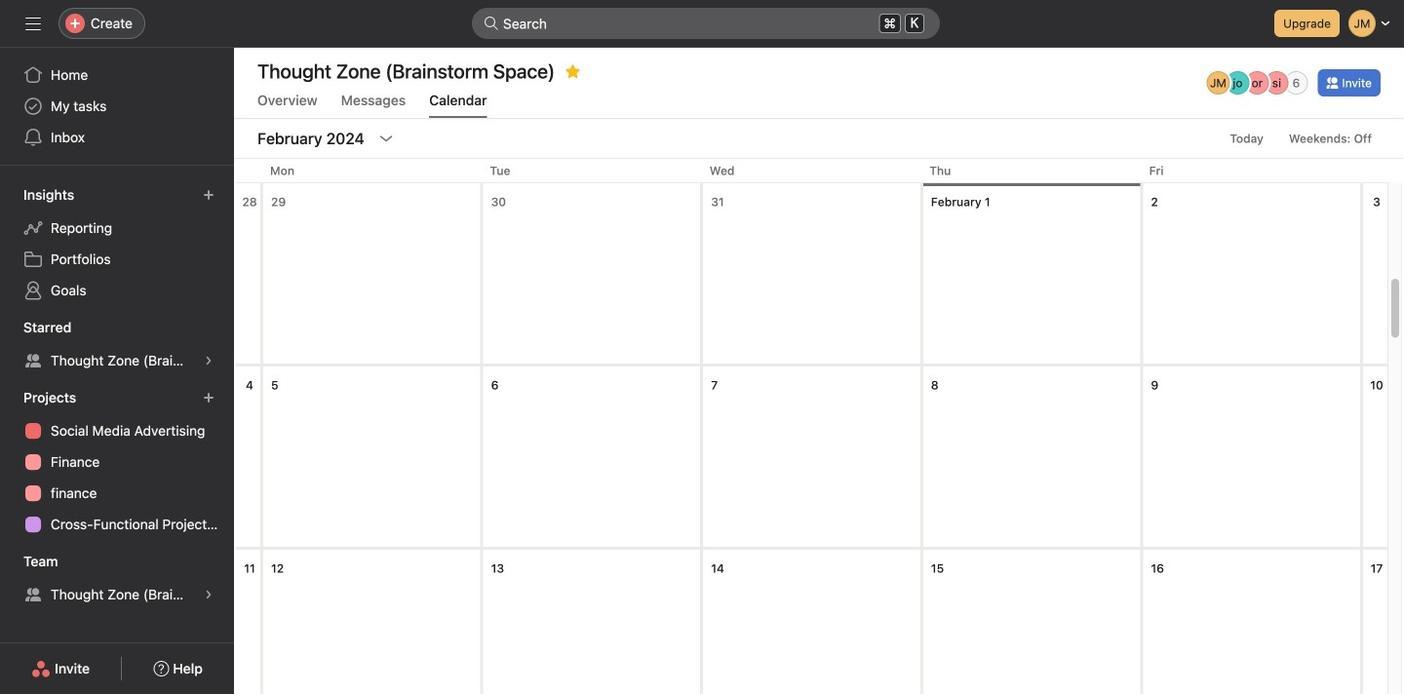 Task type: vqa. For each thing, say whether or not it's contained in the screenshot.
trial?
no



Task type: locate. For each thing, give the bounding box(es) containing it.
see details, thought zone (brainstorm space) image inside starred element
[[203, 355, 215, 367]]

2 see details, thought zone (brainstorm space) image from the top
[[203, 589, 215, 601]]

hide sidebar image
[[25, 16, 41, 31]]

pick month image
[[378, 131, 394, 146]]

remove from starred image
[[565, 63, 581, 79]]

1 see details, thought zone (brainstorm space) image from the top
[[203, 355, 215, 367]]

see details, thought zone (brainstorm space) image
[[203, 355, 215, 367], [203, 589, 215, 601]]

1 vertical spatial see details, thought zone (brainstorm space) image
[[203, 589, 215, 601]]

new insights image
[[203, 189, 215, 201]]

teams element
[[0, 544, 234, 614]]

see details, thought zone (brainstorm space) image for starred element in the left of the page
[[203, 355, 215, 367]]

see details, thought zone (brainstorm space) image inside teams 'element'
[[203, 589, 215, 601]]

prominent image
[[484, 16, 499, 31]]

None field
[[472, 8, 940, 39]]

Search tasks, projects, and more text field
[[472, 8, 940, 39]]

0 vertical spatial see details, thought zone (brainstorm space) image
[[203, 355, 215, 367]]



Task type: describe. For each thing, give the bounding box(es) containing it.
projects element
[[0, 380, 234, 544]]

insights element
[[0, 178, 234, 310]]

new project or portfolio image
[[203, 392, 215, 404]]

see details, thought zone (brainstorm space) image for teams 'element'
[[203, 589, 215, 601]]

starred element
[[0, 310, 234, 380]]

global element
[[0, 48, 234, 165]]



